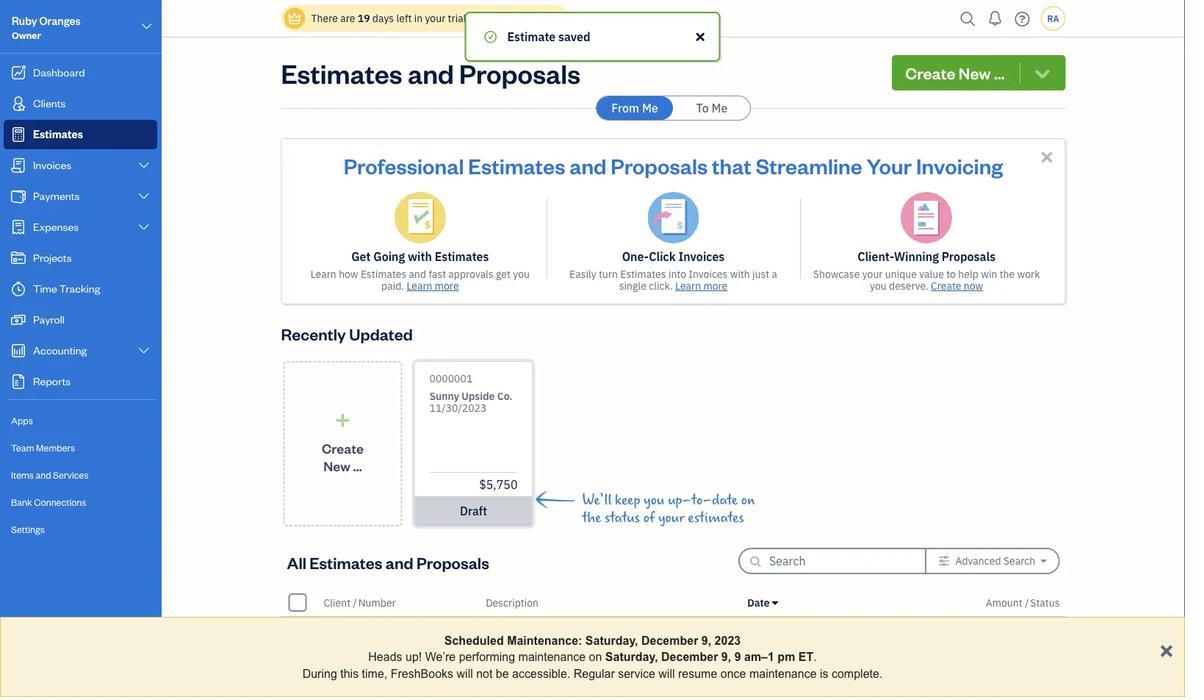 Task type: locate. For each thing, give the bounding box(es) containing it.
co.
[[498, 389, 513, 403], [399, 624, 416, 639]]

is
[[821, 667, 829, 680]]

chevron large down image
[[137, 160, 151, 171], [137, 221, 151, 233]]

2 horizontal spatial you
[[871, 279, 887, 293]]

you down client-
[[871, 279, 887, 293]]

regular
[[574, 667, 615, 680]]

time tracking link
[[4, 274, 157, 304]]

1 vertical spatial maintenance
[[750, 667, 817, 680]]

search image
[[957, 8, 980, 30]]

invoice image
[[10, 158, 27, 173]]

updated
[[349, 323, 413, 344]]

up!
[[406, 650, 422, 663]]

client image
[[10, 96, 27, 111]]

professional estimates and proposals that streamline your invoicing
[[344, 151, 1004, 179]]

1 vertical spatial co.
[[399, 624, 416, 639]]

learn more for with
[[407, 279, 459, 293]]

new down "plus" image
[[324, 457, 351, 474]]

on right 'date'
[[742, 492, 756, 508]]

learn more down one-click invoices
[[676, 279, 728, 293]]

date
[[748, 596, 770, 609]]

learn for one-click invoices
[[676, 279, 702, 293]]

1 vertical spatial sunny
[[324, 624, 357, 639]]

a
[[772, 267, 778, 281]]

0 horizontal spatial more
[[435, 279, 459, 293]]

heads
[[369, 650, 403, 663]]

of right status in the bottom right of the page
[[644, 510, 655, 526]]

unique
[[886, 267, 918, 281]]

2 / from the left
[[1026, 596, 1030, 609]]

0000001 inside sunny upside co. 0000001
[[324, 639, 367, 653]]

invoices up into
[[679, 249, 725, 264]]

1 horizontal spatial 9,
[[722, 650, 732, 663]]

close image
[[694, 28, 708, 46]]

1 vertical spatial …
[[353, 457, 362, 474]]

0 horizontal spatial upside
[[359, 624, 396, 639]]

the down the we'll
[[583, 510, 602, 526]]

0 horizontal spatial me
[[643, 100, 659, 116]]

0 vertical spatial new
[[959, 62, 992, 83]]

1 horizontal spatial upside
[[462, 389, 495, 403]]

learn more down get going with estimates
[[407, 279, 459, 293]]

proposals down 9
[[722, 678, 770, 692]]

ra button
[[1041, 6, 1066, 31]]

with up learn how estimates and fast approvals get you paid.
[[408, 249, 432, 264]]

2 vertical spatial chevron large down image
[[137, 345, 151, 357]]

0 vertical spatial co.
[[498, 389, 513, 403]]

scheduled
[[445, 634, 504, 647]]

apps link
[[4, 408, 157, 434]]

chevrondown image
[[1033, 62, 1053, 83]]

sunny inside sunny upside co. 0000001
[[324, 624, 357, 639]]

the for status
[[583, 510, 602, 526]]

chevron large down image for payments
[[137, 190, 151, 202]]

0 horizontal spatial create new … button
[[283, 361, 403, 526]]

pm
[[778, 650, 796, 663]]

your right the in
[[425, 11, 446, 25]]

0 vertical spatial chevron large down image
[[140, 18, 154, 35]]

0 vertical spatial caretdown image
[[1041, 555, 1047, 567]]

1 vertical spatial the
[[583, 510, 602, 526]]

2023
[[715, 634, 741, 647]]

you inside "we'll keep you up-to-date on the status of your estimates"
[[644, 492, 665, 508]]

on
[[742, 492, 756, 508], [589, 650, 602, 663]]

1 horizontal spatial 0000001
[[430, 372, 473, 385]]

1–1 of 1
[[281, 678, 331, 693]]

expenses
[[33, 219, 79, 233]]

9, left 2023
[[702, 634, 712, 647]]

new down search image
[[959, 62, 992, 83]]

0 vertical spatial upside
[[462, 389, 495, 403]]

create now
[[932, 279, 984, 293]]

0 horizontal spatial maintenance
[[519, 650, 586, 663]]

1 vertical spatial 11/30/2023
[[748, 624, 813, 639]]

winning
[[895, 249, 940, 264]]

new
[[959, 62, 992, 83], [324, 457, 351, 474]]

view archived estimates and proposals
[[578, 678, 770, 692]]

estimate
[[508, 29, 556, 44]]

1 horizontal spatial will
[[659, 667, 675, 680]]

invoices right into
[[689, 267, 728, 281]]

0 horizontal spatial 9,
[[702, 634, 712, 647]]

you inside learn how estimates and fast approvals get you paid.
[[513, 267, 530, 281]]

1 vertical spatial 0000001
[[324, 639, 367, 653]]

status
[[605, 510, 640, 526]]

1 vertical spatial 9,
[[722, 650, 732, 663]]

1 vertical spatial upside
[[359, 624, 396, 639]]

1 horizontal spatial create new …
[[906, 62, 1006, 83]]

proposals down estimate
[[460, 55, 581, 90]]

easily
[[570, 267, 597, 281]]

you left up-
[[644, 492, 665, 508]]

caretdown image inside date link
[[773, 597, 779, 608]]

1 vertical spatial chevron large down image
[[137, 221, 151, 233]]

more right into
[[704, 279, 728, 293]]

1 horizontal spatial of
[[644, 510, 655, 526]]

0 vertical spatial with
[[408, 249, 432, 264]]

1 horizontal spatial co.
[[498, 389, 513, 403]]

1 vertical spatial create
[[932, 279, 962, 293]]

maintenance down the maintenance:
[[519, 650, 586, 663]]

chevron large down image for expenses
[[137, 221, 151, 233]]

to
[[947, 267, 957, 281]]

me right "to"
[[712, 100, 728, 116]]

accessible.
[[513, 667, 571, 680]]

get
[[352, 249, 371, 264]]

1 vertical spatial create new … button
[[283, 361, 403, 526]]

et
[[799, 650, 814, 663]]

1 horizontal spatial your
[[659, 510, 685, 526]]

0 horizontal spatial with
[[408, 249, 432, 264]]

1 vertical spatial new
[[324, 457, 351, 474]]

0 horizontal spatial learn more
[[407, 279, 459, 293]]

the inside "we'll keep you up-to-date on the status of your estimates"
[[583, 510, 602, 526]]

1 horizontal spatial on
[[742, 492, 756, 508]]

learn for get going with estimates
[[407, 279, 433, 293]]

close image
[[1039, 149, 1056, 165]]

date link
[[748, 596, 779, 609]]

chevron large down image inside accounting link
[[137, 345, 151, 357]]

1 / from the left
[[353, 596, 357, 609]]

0 horizontal spatial new
[[324, 457, 351, 474]]

caretdown image inside the advanced search dropdown button
[[1041, 555, 1047, 567]]

1 vertical spatial create new …
[[322, 440, 364, 474]]

with inside easily turn estimates into invoices with just a single click.
[[731, 267, 751, 281]]

1 horizontal spatial new
[[959, 62, 992, 83]]

0 horizontal spatial 11/30/2023
[[430, 401, 487, 415]]

estimates
[[281, 55, 403, 90], [33, 127, 83, 141], [469, 151, 566, 179], [435, 249, 489, 264], [361, 267, 407, 281], [621, 267, 667, 281], [310, 552, 383, 573], [650, 678, 699, 692]]

1 vertical spatial chevron large down image
[[137, 190, 151, 202]]

chevron large down image inside expenses 'link'
[[137, 221, 151, 233]]

1 horizontal spatial /
[[1026, 596, 1030, 609]]

1
[[324, 678, 331, 693]]

freshbooks
[[391, 667, 454, 680]]

1 more from the left
[[435, 279, 459, 293]]

0 horizontal spatial the
[[583, 510, 602, 526]]

with left just
[[731, 267, 751, 281]]

status link
[[1031, 596, 1061, 609]]

0 vertical spatial create new …
[[906, 62, 1006, 83]]

2 vertical spatial your
[[659, 510, 685, 526]]

chevron large down image
[[140, 18, 154, 35], [137, 190, 151, 202], [137, 345, 151, 357]]

1 vertical spatial on
[[589, 650, 602, 663]]

learn left how
[[311, 267, 337, 281]]

estimate image
[[10, 127, 27, 142]]

/
[[353, 596, 357, 609], [1026, 596, 1030, 609]]

of inside "we'll keep you up-to-date on the status of your estimates"
[[644, 510, 655, 526]]

your
[[425, 11, 446, 25], [863, 267, 883, 281], [659, 510, 685, 526]]

performing
[[459, 650, 515, 663]]

0 horizontal spatial caretdown image
[[773, 597, 779, 608]]

/ right client
[[353, 596, 357, 609]]

1 horizontal spatial learn
[[407, 279, 433, 293]]

in
[[414, 11, 423, 25]]

of
[[644, 510, 655, 526], [308, 678, 318, 693]]

connections
[[34, 496, 86, 508]]

2 horizontal spatial your
[[863, 267, 883, 281]]

1 horizontal spatial you
[[644, 492, 665, 508]]

the inside showcase your unique value to help win the work you deserve.
[[1000, 267, 1016, 281]]

9, left 9
[[722, 650, 732, 663]]

sunny inside 0000001 sunny upside co. 11/30/2023
[[430, 389, 460, 403]]

value
[[920, 267, 945, 281]]

maintenance down pm
[[750, 667, 817, 680]]

1 horizontal spatial more
[[704, 279, 728, 293]]

crown image
[[287, 11, 303, 26]]

archived
[[604, 678, 648, 692]]

2 vertical spatial invoices
[[689, 267, 728, 281]]

create new … down "plus" image
[[322, 440, 364, 474]]

learn how estimates and fast approvals get you paid.
[[311, 267, 530, 293]]

your inside "we'll keep you up-to-date on the status of your estimates"
[[659, 510, 685, 526]]

go to help image
[[1011, 8, 1035, 30]]

1 chevron large down image from the top
[[137, 160, 151, 171]]

0 horizontal spatial sunny
[[324, 624, 357, 639]]

your down up-
[[659, 510, 685, 526]]

of left 1
[[308, 678, 318, 693]]

one-click invoices image
[[648, 192, 700, 243]]

1 vertical spatial your
[[863, 267, 883, 281]]

0 vertical spatial the
[[1000, 267, 1016, 281]]

caretdown image right 'search'
[[1041, 555, 1047, 567]]

0 vertical spatial on
[[742, 492, 756, 508]]

saturday, up the service
[[606, 650, 658, 663]]

1 horizontal spatial create new … button
[[893, 55, 1066, 90]]

caretdown image right date
[[773, 597, 779, 608]]

more down get going with estimates
[[435, 279, 459, 293]]

days
[[373, 11, 394, 25]]

0 vertical spatial sunny
[[430, 389, 460, 403]]

proposals down draft
[[417, 552, 490, 573]]

your down client-
[[863, 267, 883, 281]]

caretdown image
[[1041, 555, 1047, 567], [773, 597, 779, 608]]

now
[[964, 279, 984, 293]]

ruby oranges owner
[[12, 14, 81, 41]]

chevron large down image up payments link
[[137, 160, 151, 171]]

learn right the click.
[[676, 279, 702, 293]]

date
[[713, 492, 738, 508]]

/ for number
[[353, 596, 357, 609]]

0000001 inside 0000001 sunny upside co. 11/30/2023
[[430, 372, 473, 385]]

chevron large down image inside payments link
[[137, 190, 151, 202]]

me right from
[[643, 100, 659, 116]]

0 horizontal spatial learn
[[311, 267, 337, 281]]

will left not
[[457, 667, 473, 680]]

1 horizontal spatial caretdown image
[[1041, 555, 1047, 567]]

upgrade account link
[[472, 11, 557, 25]]

bank connections link
[[4, 490, 157, 515]]

1 horizontal spatial learn more
[[676, 279, 728, 293]]

1 vertical spatial invoices
[[679, 249, 725, 264]]

0 horizontal spatial 0000001
[[324, 639, 367, 653]]

1 horizontal spatial sunny
[[430, 389, 460, 403]]

settings
[[11, 523, 45, 535]]

advanced search
[[956, 554, 1036, 568]]

0 horizontal spatial on
[[589, 650, 602, 663]]

saturday, up regular
[[586, 634, 639, 647]]

0 vertical spatial create new … button
[[893, 55, 1066, 90]]

0 vertical spatial chevron large down image
[[137, 160, 151, 171]]

1 me from the left
[[643, 100, 659, 116]]

1 vertical spatial with
[[731, 267, 751, 281]]

1 vertical spatial caretdown image
[[773, 597, 779, 608]]

going
[[374, 249, 405, 264]]

accounting link
[[4, 336, 157, 365]]

me inside 'link'
[[712, 100, 728, 116]]

bank connections
[[11, 496, 86, 508]]

main element
[[0, 0, 199, 697]]

invoices up payments
[[33, 158, 71, 172]]

0 vertical spatial invoices
[[33, 158, 71, 172]]

success image
[[484, 28, 498, 46]]

0 vertical spatial 0000001
[[430, 372, 473, 385]]

0 vertical spatial 11/30/2023
[[430, 401, 487, 415]]

reports
[[33, 374, 71, 388]]

view
[[578, 678, 602, 692]]

0 horizontal spatial co.
[[399, 624, 416, 639]]

chevron large down image down payments link
[[137, 221, 151, 233]]

× button
[[1160, 635, 1174, 663]]

/ left status
[[1026, 596, 1030, 609]]

more for invoices
[[704, 279, 728, 293]]

1 vertical spatial of
[[308, 678, 318, 693]]

on up regular
[[589, 650, 602, 663]]

0 horizontal spatial …
[[353, 457, 362, 474]]

0 horizontal spatial /
[[353, 596, 357, 609]]

more for with
[[435, 279, 459, 293]]

create new … button
[[893, 55, 1066, 90], [283, 361, 403, 526]]

the right win
[[1000, 267, 1016, 281]]

0 horizontal spatial you
[[513, 267, 530, 281]]

Search text field
[[770, 549, 902, 573]]

from me
[[612, 100, 659, 116]]

11/30/2023 inside 0000001 sunny upside co. 11/30/2023
[[430, 401, 487, 415]]

single
[[620, 279, 647, 293]]

time
[[33, 281, 57, 295]]

1 horizontal spatial with
[[731, 267, 751, 281]]

learn right paid.
[[407, 279, 433, 293]]

payroll
[[33, 312, 65, 326]]

0 horizontal spatial your
[[425, 11, 446, 25]]

invoices inside 'link'
[[33, 158, 71, 172]]

advanced
[[956, 554, 1002, 568]]

draft
[[460, 503, 487, 519]]

sunny
[[430, 389, 460, 403], [324, 624, 357, 639]]

1 will from the left
[[457, 667, 473, 680]]

create new … down search image
[[906, 62, 1006, 83]]

team
[[11, 442, 34, 454]]

you right get
[[513, 267, 530, 281]]

2 horizontal spatial learn
[[676, 279, 702, 293]]

0 vertical spatial of
[[644, 510, 655, 526]]

2 chevron large down image from the top
[[137, 221, 151, 233]]

2 more from the left
[[704, 279, 728, 293]]

×
[[1160, 635, 1174, 663]]

upgrade
[[475, 11, 515, 25]]

me
[[643, 100, 659, 116], [712, 100, 728, 116]]

1 learn more from the left
[[407, 279, 459, 293]]

0 horizontal spatial will
[[457, 667, 473, 680]]

work
[[1018, 267, 1041, 281]]

get going with estimates
[[352, 249, 489, 264]]

will right the service
[[659, 667, 675, 680]]

1 horizontal spatial the
[[1000, 267, 1016, 281]]

1 horizontal spatial me
[[712, 100, 728, 116]]

2 me from the left
[[712, 100, 728, 116]]

2 learn more from the left
[[676, 279, 728, 293]]

and inside learn how estimates and fast approvals get you paid.
[[409, 267, 427, 281]]



Task type: vqa. For each thing, say whether or not it's contained in the screenshot.
left 'and'
no



Task type: describe. For each thing, give the bounding box(es) containing it.
once
[[721, 667, 747, 680]]

approvals
[[449, 267, 494, 281]]

ra
[[1048, 12, 1060, 24]]

new inside create new …
[[324, 457, 351, 474]]

amount
[[987, 596, 1023, 609]]

from
[[612, 100, 640, 116]]

resume
[[679, 667, 718, 680]]

dashboard
[[33, 65, 85, 79]]

estimates inside main element
[[33, 127, 83, 141]]

project image
[[10, 251, 27, 265]]

number link
[[359, 596, 396, 609]]

reports link
[[4, 367, 157, 396]]

you inside showcase your unique value to help win the work you deserve.
[[871, 279, 887, 293]]

invoices link
[[4, 151, 157, 180]]

help
[[959, 267, 979, 281]]

description
[[486, 596, 539, 609]]

win
[[982, 267, 998, 281]]

account
[[518, 11, 557, 25]]

and inside 'items and services' "link"
[[36, 469, 51, 481]]

create new … button for estimates and proposals
[[893, 55, 1066, 90]]

click.
[[649, 279, 673, 293]]

recently
[[281, 323, 346, 344]]

expense image
[[10, 220, 27, 235]]

upside inside 0000001 sunny upside co. 11/30/2023
[[462, 389, 495, 403]]

chevron large down image for invoices
[[137, 160, 151, 171]]

× dialog
[[0, 617, 1186, 697]]

client / number
[[324, 596, 396, 609]]

accounting
[[33, 343, 87, 357]]

payroll link
[[4, 305, 157, 335]]

co. inside 0000001 sunny upside co. 11/30/2023
[[498, 389, 513, 403]]

payment image
[[10, 189, 27, 204]]

invoicing
[[917, 151, 1004, 179]]

timer image
[[10, 282, 27, 296]]

ruby
[[12, 14, 37, 28]]

to
[[697, 100, 709, 116]]

9
[[735, 650, 742, 663]]

co. inside sunny upside co. 0000001
[[399, 624, 416, 639]]

status
[[1031, 596, 1061, 609]]

fast
[[429, 267, 446, 281]]

estimates and proposals
[[281, 55, 581, 90]]

estimate saved
[[508, 29, 591, 44]]

and inside view archived estimates and proposals link
[[701, 678, 720, 692]]

bank
[[11, 496, 32, 508]]

1 vertical spatial saturday,
[[606, 650, 658, 663]]

all
[[287, 552, 307, 573]]

keep
[[615, 492, 641, 508]]

0 vertical spatial your
[[425, 11, 446, 25]]

to me link
[[674, 96, 751, 120]]

showcase
[[814, 267, 861, 281]]

0 vertical spatial create
[[906, 62, 956, 83]]

the for work
[[1000, 267, 1016, 281]]

learn more for invoices
[[676, 279, 728, 293]]

are
[[341, 11, 355, 25]]

on inside scheduled maintenance: saturday, december 9, 2023 heads up! we're performing maintenance on saturday, december 9, 9 am–1 pm et . during this time, freshbooks will not be accessible. regular service will resume once maintenance is complete.
[[589, 650, 602, 663]]

that
[[713, 151, 752, 179]]

apps
[[11, 414, 33, 426]]

team members link
[[4, 435, 157, 461]]

0 vertical spatial december
[[642, 634, 699, 647]]

estimates inside learn how estimates and fast approvals get you paid.
[[361, 267, 407, 281]]

0000001 sunny upside co. 11/30/2023
[[430, 372, 513, 415]]

settings image
[[939, 555, 951, 567]]

clients link
[[4, 89, 157, 118]]

client-winning proposals
[[858, 249, 996, 264]]

items
[[11, 469, 34, 481]]

how
[[339, 267, 359, 281]]

0 horizontal spatial of
[[308, 678, 318, 693]]

into
[[669, 267, 687, 281]]

client link
[[324, 596, 353, 609]]

we'll
[[583, 492, 612, 508]]

from me link
[[597, 96, 673, 120]]

/ for status
[[1026, 596, 1030, 609]]

0 horizontal spatial create new …
[[322, 440, 364, 474]]

payments link
[[4, 182, 157, 211]]

11/30/2023 link
[[742, 617, 904, 660]]

$5,750.00 link
[[910, 623, 1061, 654]]

saved
[[559, 29, 591, 44]]

1 horizontal spatial maintenance
[[750, 667, 817, 680]]

complete.
[[832, 667, 883, 680]]

estimates link
[[4, 120, 157, 149]]

chevron large down image for accounting
[[137, 345, 151, 357]]

me for to me
[[712, 100, 728, 116]]

2 will from the left
[[659, 667, 675, 680]]

deserve.
[[890, 279, 929, 293]]

estimate saved status
[[0, 12, 1186, 62]]

description link
[[486, 596, 539, 609]]

1 horizontal spatial …
[[995, 62, 1006, 83]]

2 vertical spatial create
[[322, 440, 364, 457]]

$5,750
[[480, 477, 518, 492]]

dashboard link
[[4, 58, 157, 87]]

team members
[[11, 442, 75, 454]]

service
[[618, 667, 656, 680]]

this
[[341, 667, 359, 680]]

1 vertical spatial december
[[662, 650, 719, 663]]

search
[[1004, 554, 1036, 568]]

report image
[[10, 374, 27, 389]]

me for from me
[[643, 100, 659, 116]]

get going with estimates image
[[395, 192, 446, 243]]

money image
[[10, 312, 27, 327]]

tracking
[[59, 281, 100, 295]]

get
[[496, 267, 511, 281]]

proposals up the help
[[942, 249, 996, 264]]

time tracking
[[33, 281, 100, 295]]

paid.
[[382, 279, 404, 293]]

client-winning proposals image
[[902, 192, 953, 243]]

1 horizontal spatial 11/30/2023
[[748, 624, 813, 639]]

there
[[311, 11, 338, 25]]

estimates inside easily turn estimates into invoices with just a single click.
[[621, 267, 667, 281]]

showcase your unique value to help win the work you deserve.
[[814, 267, 1041, 293]]

projects
[[33, 250, 72, 264]]

maintenance:
[[507, 634, 583, 647]]

am–1
[[745, 650, 775, 663]]

$5,750.00
[[1005, 624, 1061, 639]]

on inside "we'll keep you up-to-date on the status of your estimates"
[[742, 492, 756, 508]]

0 vertical spatial saturday,
[[586, 634, 639, 647]]

upside inside sunny upside co. 0000001
[[359, 624, 396, 639]]

members
[[36, 442, 75, 454]]

create new … button for we'll keep you up-to-date on the status of your estimates
[[283, 361, 403, 526]]

turn
[[599, 267, 618, 281]]

invoices inside easily turn estimates into invoices with just a single click.
[[689, 267, 728, 281]]

time,
[[362, 667, 388, 680]]

plus image
[[335, 413, 351, 428]]

we'll keep you up-to-date on the status of your estimates
[[583, 492, 756, 526]]

0 vertical spatial 9,
[[702, 634, 712, 647]]

estimates
[[688, 510, 745, 526]]

proposals up one-click invoices image
[[611, 151, 708, 179]]

dashboard image
[[10, 65, 27, 80]]

notifications image
[[984, 4, 1008, 33]]

learn inside learn how estimates and fast approvals get you paid.
[[311, 267, 337, 281]]

chart image
[[10, 343, 27, 358]]

professional
[[344, 151, 464, 179]]

to me
[[697, 100, 728, 116]]

one-
[[623, 249, 649, 264]]

items and services
[[11, 469, 89, 481]]

… inside create new …
[[353, 457, 362, 474]]

0 vertical spatial maintenance
[[519, 650, 586, 663]]

your inside showcase your unique value to help win the work you deserve.
[[863, 267, 883, 281]]



